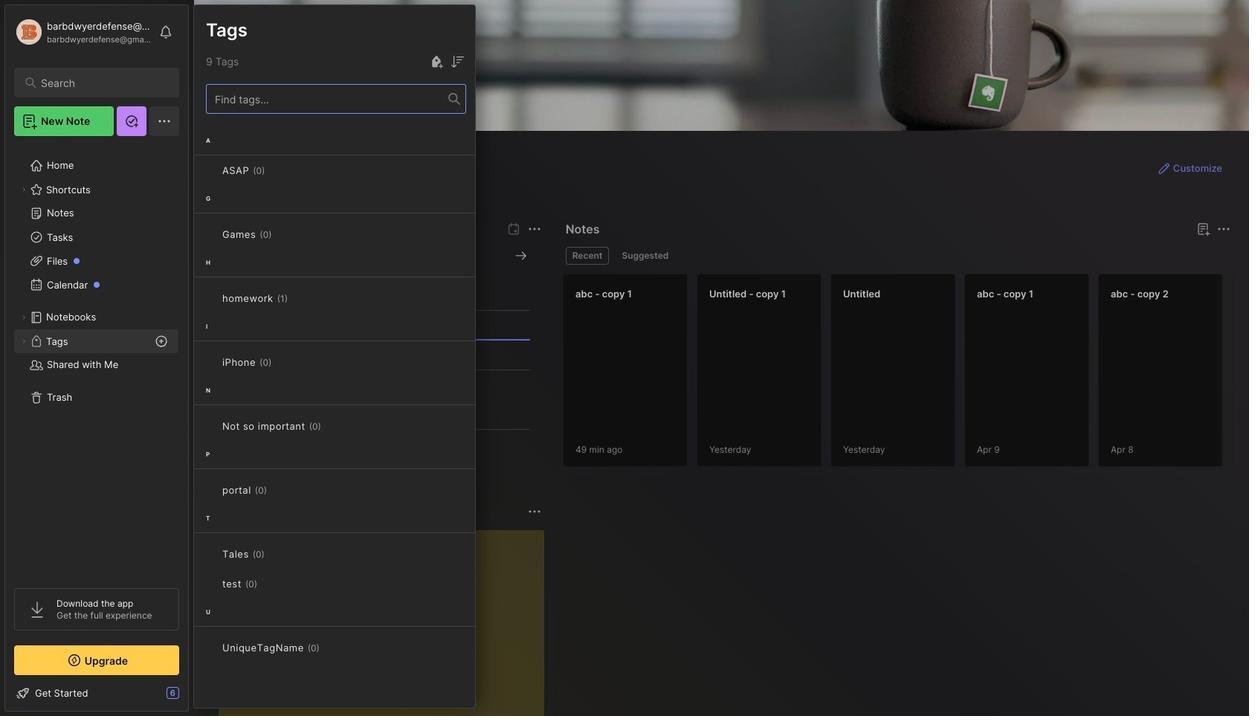 Task type: describe. For each thing, give the bounding box(es) containing it.
Help and Learning task checklist field
[[5, 681, 188, 705]]

tree inside main element
[[5, 145, 188, 575]]

2 tab from the left
[[615, 247, 675, 265]]

1 vertical spatial tag actions image
[[265, 548, 288, 560]]

click to collapse image
[[188, 689, 199, 706]]

expand notebooks image
[[19, 313, 28, 322]]

0 vertical spatial tag actions image
[[265, 164, 289, 176]]

sort options image
[[448, 53, 466, 71]]

0 horizontal spatial row group
[[194, 126, 475, 683]]

1 tab from the left
[[566, 247, 609, 265]]

Find tags… text field
[[207, 89, 448, 109]]

Account field
[[14, 17, 152, 47]]



Task type: locate. For each thing, give the bounding box(es) containing it.
row group
[[194, 126, 475, 683], [563, 274, 1249, 476]]

create new tag image
[[428, 53, 445, 71]]

Sort field
[[448, 53, 466, 71]]

Tag actions field
[[265, 163, 289, 178], [272, 227, 296, 242], [288, 291, 312, 306], [272, 355, 295, 370], [265, 547, 288, 561], [257, 576, 281, 591], [320, 640, 343, 655]]

main element
[[0, 0, 193, 716]]

Search text field
[[41, 76, 166, 90]]

1 horizontal spatial tab
[[615, 247, 675, 265]]

1 horizontal spatial row group
[[563, 274, 1249, 476]]

expand tags image
[[19, 337, 28, 346]]

Start writing… text field
[[231, 530, 543, 716]]

tag actions image
[[265, 164, 289, 176], [265, 548, 288, 560], [320, 642, 343, 654]]

none search field inside main element
[[41, 74, 166, 91]]

tab
[[566, 247, 609, 265], [615, 247, 675, 265]]

2 vertical spatial tag actions image
[[320, 642, 343, 654]]

tree
[[5, 145, 188, 575]]

tab list
[[566, 247, 1228, 265]]

None search field
[[41, 74, 166, 91]]

tag actions image
[[272, 228, 296, 240], [288, 292, 312, 304], [272, 356, 295, 368], [257, 578, 281, 590]]

0 horizontal spatial tab
[[566, 247, 609, 265]]



Task type: vqa. For each thing, say whether or not it's contained in the screenshot.
the middle Tag actions image
yes



